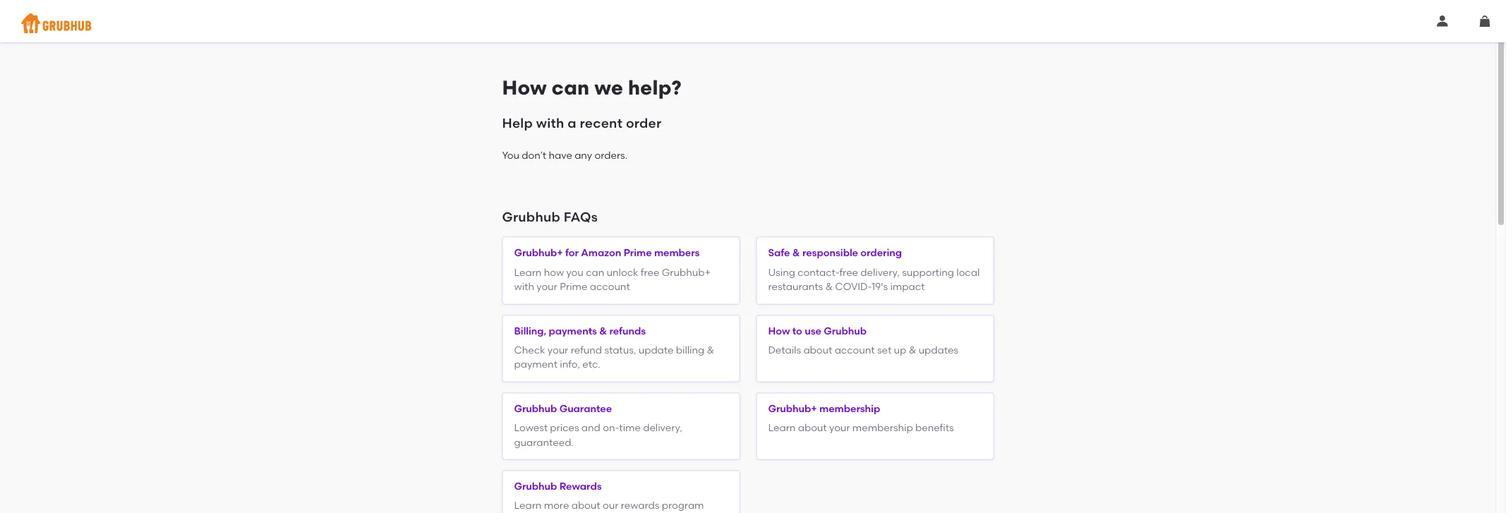 Task type: locate. For each thing, give the bounding box(es) containing it.
benefits
[[915, 422, 954, 434]]

grubhub logo image
[[21, 9, 92, 37]]

0 vertical spatial membership
[[820, 403, 880, 415]]

up
[[894, 345, 907, 357]]

1 horizontal spatial free
[[840, 267, 858, 279]]

free
[[641, 267, 659, 279], [840, 267, 858, 279]]

refund
[[571, 345, 602, 357]]

0 vertical spatial with
[[536, 115, 564, 131]]

your inside learn how you can unlock free grubhub+ with your prime account
[[537, 281, 557, 293]]

delivery, right the time
[[643, 422, 682, 434]]

0 horizontal spatial small image
[[1437, 16, 1448, 27]]

grubhub+ up how
[[514, 247, 563, 259]]

membership up "learn about your membership benefits"
[[820, 403, 880, 415]]

learn inside learn how you can unlock free grubhub+ with your prime account
[[514, 267, 542, 279]]

grubhub+ inside learn how you can unlock free grubhub+ with your prime account
[[662, 267, 711, 279]]

grubhub+ down details
[[768, 403, 817, 415]]

1 free from the left
[[641, 267, 659, 279]]

1 horizontal spatial how
[[768, 325, 790, 337]]

grubhub up lowest
[[514, 403, 557, 415]]

learn
[[514, 267, 542, 279], [768, 422, 796, 434], [514, 500, 542, 512]]

how left to
[[768, 325, 790, 337]]

how up help in the top of the page
[[502, 76, 547, 100]]

account down the unlock
[[590, 281, 630, 293]]

and
[[582, 422, 601, 434]]

delivery, up 19's
[[861, 267, 900, 279]]

grubhub guarantee
[[514, 403, 612, 415]]

membership left benefits
[[853, 422, 913, 434]]

grubhub+ for grubhub+ membership
[[768, 403, 817, 415]]

learn for learn about your membership benefits
[[768, 422, 796, 434]]

1 vertical spatial grubhub+
[[662, 267, 711, 279]]

2 vertical spatial grubhub+
[[768, 403, 817, 415]]

0 vertical spatial grubhub+
[[514, 247, 563, 259]]

& right safe
[[793, 247, 800, 259]]

responsible
[[803, 247, 858, 259]]

1 vertical spatial can
[[586, 267, 604, 279]]

members
[[654, 247, 700, 259]]

safe & responsible ordering
[[768, 247, 902, 259]]

grubhub faqs
[[502, 209, 598, 225]]

grubhub+ membership
[[768, 403, 880, 415]]

update
[[639, 345, 674, 357]]

check
[[514, 345, 545, 357]]

billing, payments & refunds
[[514, 325, 646, 337]]

1 horizontal spatial delivery,
[[861, 267, 900, 279]]

2 horizontal spatial grubhub+
[[768, 403, 817, 415]]

learn more about our rewards program
[[514, 500, 704, 512]]

don't
[[522, 150, 546, 162]]

payment
[[514, 359, 558, 371]]

restaurants
[[768, 281, 823, 293]]

2 vertical spatial learn
[[514, 500, 542, 512]]

with
[[536, 115, 564, 131], [514, 281, 534, 293]]

rewards
[[560, 481, 602, 493]]

1 vertical spatial delivery,
[[643, 422, 682, 434]]

free inside learn how you can unlock free grubhub+ with your prime account
[[641, 267, 659, 279]]

1 vertical spatial account
[[835, 345, 875, 357]]

how can we help?
[[502, 76, 682, 100]]

2 vertical spatial about
[[572, 500, 600, 512]]

lowest
[[514, 422, 548, 434]]

& right billing
[[707, 345, 714, 357]]

grubhub left faqs
[[502, 209, 560, 225]]

0 vertical spatial about
[[804, 345, 832, 357]]

grubhub for grubhub faqs
[[502, 209, 560, 225]]

supporting
[[902, 267, 954, 279]]

rewards
[[621, 500, 660, 512]]

small image
[[1437, 16, 1448, 27], [1479, 16, 1491, 27]]

0 horizontal spatial how
[[502, 76, 547, 100]]

about
[[804, 345, 832, 357], [798, 422, 827, 434], [572, 500, 600, 512]]

learn left "more"
[[514, 500, 542, 512]]

can
[[552, 76, 590, 100], [586, 267, 604, 279]]

0 horizontal spatial delivery,
[[643, 422, 682, 434]]

can right you
[[586, 267, 604, 279]]

grubhub+ down members
[[662, 267, 711, 279]]

& right 'up'
[[909, 345, 916, 357]]

our
[[603, 500, 619, 512]]

your
[[537, 281, 557, 293], [548, 345, 568, 357], [829, 422, 850, 434]]

0 vertical spatial your
[[537, 281, 557, 293]]

with up billing,
[[514, 281, 534, 293]]

account left set
[[835, 345, 875, 357]]

payments
[[549, 325, 597, 337]]

account
[[590, 281, 630, 293], [835, 345, 875, 357]]

& down "contact-"
[[825, 281, 833, 293]]

you
[[566, 267, 584, 279]]

0 vertical spatial learn
[[514, 267, 542, 279]]

time
[[619, 422, 641, 434]]

delivery, inside lowest prices and on-time delivery, guaranteed.
[[643, 422, 682, 434]]

guaranteed.
[[514, 437, 574, 449]]

to
[[792, 325, 802, 337]]

help with a recent order
[[502, 115, 662, 131]]

1 vertical spatial learn
[[768, 422, 796, 434]]

grubhub
[[502, 209, 560, 225], [824, 325, 867, 337], [514, 403, 557, 415], [514, 481, 557, 493]]

prime up the unlock
[[624, 247, 652, 259]]

can up a
[[552, 76, 590, 100]]

1 horizontal spatial grubhub+
[[662, 267, 711, 279]]

using contact-free delivery, supporting local restaurants & covid-19's impact
[[768, 267, 980, 293]]

your down how
[[537, 281, 557, 293]]

1 vertical spatial your
[[548, 345, 568, 357]]

0 vertical spatial account
[[590, 281, 630, 293]]

your inside check your refund status, update billing & payment info, etc.
[[548, 345, 568, 357]]

with inside learn how you can unlock free grubhub+ with your prime account
[[514, 281, 534, 293]]

& inside check your refund status, update billing & payment info, etc.
[[707, 345, 714, 357]]

grubhub up "more"
[[514, 481, 557, 493]]

details about account set up & updates
[[768, 345, 958, 357]]

learn down grubhub+ membership
[[768, 422, 796, 434]]

free right the unlock
[[641, 267, 659, 279]]

membership
[[820, 403, 880, 415], [853, 422, 913, 434]]

updates
[[919, 345, 958, 357]]

have
[[549, 150, 572, 162]]

free inside using contact-free delivery, supporting local restaurants & covid-19's impact
[[840, 267, 858, 279]]

0 vertical spatial how
[[502, 76, 547, 100]]

&
[[793, 247, 800, 259], [825, 281, 833, 293], [599, 325, 607, 337], [707, 345, 714, 357], [909, 345, 916, 357]]

1 vertical spatial how
[[768, 325, 790, 337]]

prime inside learn how you can unlock free grubhub+ with your prime account
[[560, 281, 588, 293]]

grubhub for grubhub rewards
[[514, 481, 557, 493]]

1 horizontal spatial small image
[[1479, 16, 1491, 27]]

19's
[[872, 281, 888, 293]]

2 free from the left
[[840, 267, 858, 279]]

help?
[[628, 76, 682, 100]]

0 horizontal spatial with
[[514, 281, 534, 293]]

1 vertical spatial prime
[[560, 281, 588, 293]]

your up info,
[[548, 345, 568, 357]]

2 vertical spatial your
[[829, 422, 850, 434]]

more
[[544, 500, 569, 512]]

0 horizontal spatial account
[[590, 281, 630, 293]]

about down rewards
[[572, 500, 600, 512]]

0 horizontal spatial prime
[[560, 281, 588, 293]]

about down how to use grubhub
[[804, 345, 832, 357]]

how
[[502, 76, 547, 100], [768, 325, 790, 337]]

& inside using contact-free delivery, supporting local restaurants & covid-19's impact
[[825, 281, 833, 293]]

info,
[[560, 359, 580, 371]]

1 vertical spatial membership
[[853, 422, 913, 434]]

0 horizontal spatial grubhub+
[[514, 247, 563, 259]]

0 horizontal spatial free
[[641, 267, 659, 279]]

0 vertical spatial delivery,
[[861, 267, 900, 279]]

delivery, inside using contact-free delivery, supporting local restaurants & covid-19's impact
[[861, 267, 900, 279]]

free up covid-
[[840, 267, 858, 279]]

1 vertical spatial about
[[798, 422, 827, 434]]

1 small image from the left
[[1437, 16, 1448, 27]]

set
[[877, 345, 892, 357]]

about down grubhub+ membership
[[798, 422, 827, 434]]

with left a
[[536, 115, 564, 131]]

prime
[[624, 247, 652, 259], [560, 281, 588, 293]]

learn how you can unlock free grubhub+ with your prime account
[[514, 267, 711, 293]]

how for how to use grubhub
[[768, 325, 790, 337]]

learn for learn how you can unlock free grubhub+ with your prime account
[[514, 267, 542, 279]]

learn left how
[[514, 267, 542, 279]]

2 small image from the left
[[1479, 16, 1491, 27]]

0 vertical spatial prime
[[624, 247, 652, 259]]

grubhub+
[[514, 247, 563, 259], [662, 267, 711, 279], [768, 403, 817, 415]]

prime down you
[[560, 281, 588, 293]]

billing
[[676, 345, 705, 357]]

your down grubhub+ membership
[[829, 422, 850, 434]]

contact-
[[798, 267, 840, 279]]

1 vertical spatial with
[[514, 281, 534, 293]]

use
[[805, 325, 822, 337]]

covid-
[[835, 281, 872, 293]]

delivery,
[[861, 267, 900, 279], [643, 422, 682, 434]]

program
[[662, 500, 704, 512]]



Task type: vqa. For each thing, say whether or not it's contained in the screenshot.
20–30 MIN 4.92 MI
no



Task type: describe. For each thing, give the bounding box(es) containing it.
you
[[502, 150, 520, 162]]

how
[[544, 267, 564, 279]]

about for learn
[[798, 422, 827, 434]]

0 vertical spatial can
[[552, 76, 590, 100]]

can inside learn how you can unlock free grubhub+ with your prime account
[[586, 267, 604, 279]]

help
[[502, 115, 533, 131]]

faqs
[[564, 209, 598, 225]]

learn about your membership benefits
[[768, 422, 954, 434]]

grubhub+ for amazon prime members
[[514, 247, 700, 259]]

grubhub+ for grubhub+ for amazon prime members
[[514, 247, 563, 259]]

orders.
[[595, 150, 628, 162]]

etc.
[[583, 359, 600, 371]]

safe
[[768, 247, 790, 259]]

check your refund status, update billing & payment info, etc.
[[514, 345, 714, 371]]

for
[[565, 247, 579, 259]]

status,
[[605, 345, 636, 357]]

you don't have any orders.
[[502, 150, 628, 162]]

account inside learn how you can unlock free grubhub+ with your prime account
[[590, 281, 630, 293]]

about for details
[[804, 345, 832, 357]]

billing,
[[514, 325, 546, 337]]

a
[[568, 115, 577, 131]]

lowest prices and on-time delivery, guaranteed.
[[514, 422, 682, 449]]

using
[[768, 267, 795, 279]]

amazon
[[581, 247, 621, 259]]

we
[[595, 76, 623, 100]]

grubhub for grubhub guarantee
[[514, 403, 557, 415]]

impact
[[890, 281, 925, 293]]

unlock
[[607, 267, 638, 279]]

grubhub rewards
[[514, 481, 602, 493]]

prices
[[550, 422, 579, 434]]

& left refunds
[[599, 325, 607, 337]]

how to use grubhub
[[768, 325, 867, 337]]

details
[[768, 345, 801, 357]]

refunds
[[609, 325, 646, 337]]

guarantee
[[560, 403, 612, 415]]

on-
[[603, 422, 619, 434]]

learn for learn more about our rewards program
[[514, 500, 542, 512]]

recent
[[580, 115, 623, 131]]

order
[[626, 115, 662, 131]]

any
[[575, 150, 592, 162]]

1 horizontal spatial account
[[835, 345, 875, 357]]

how for how can we help?
[[502, 76, 547, 100]]

1 horizontal spatial with
[[536, 115, 564, 131]]

local
[[957, 267, 980, 279]]

1 horizontal spatial prime
[[624, 247, 652, 259]]

ordering
[[861, 247, 902, 259]]

grubhub up the "details about account set up & updates"
[[824, 325, 867, 337]]



